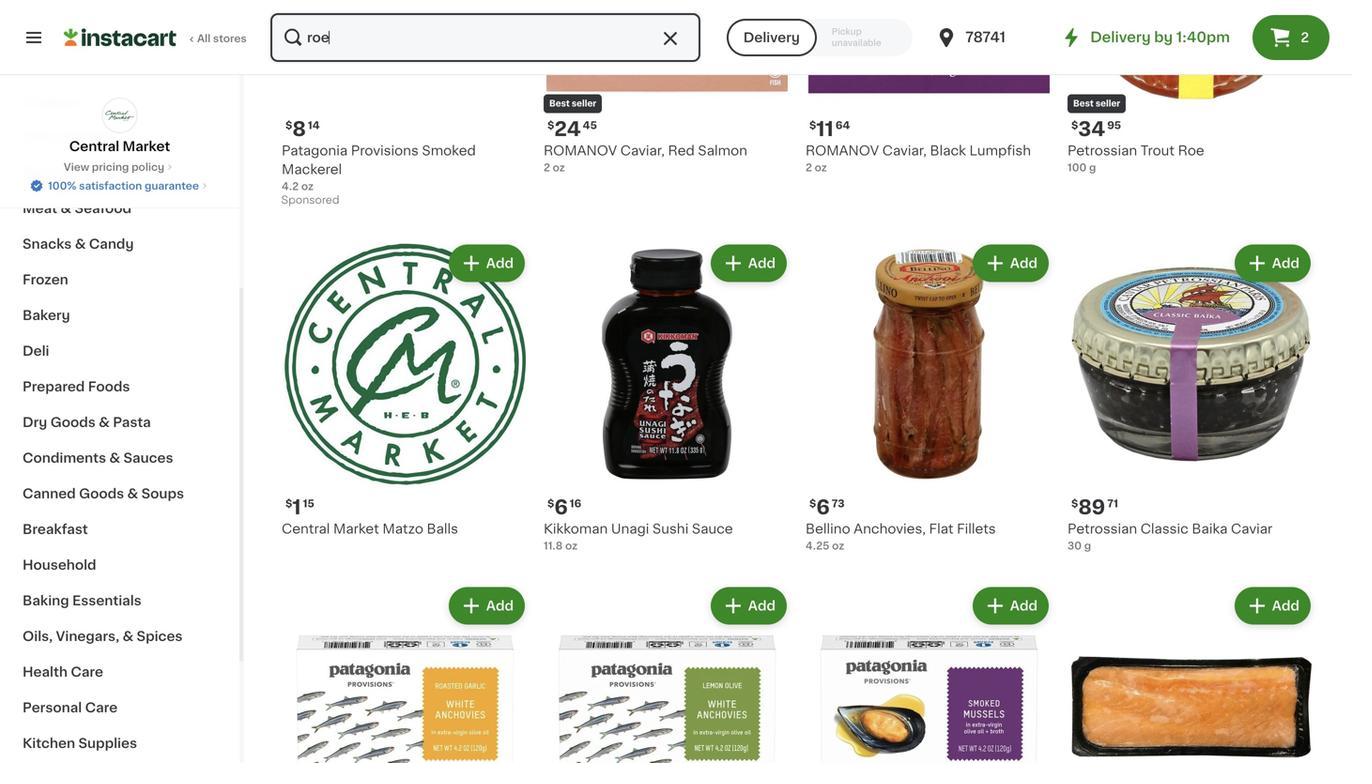 Task type: describe. For each thing, give the bounding box(es) containing it.
caviar, for 24
[[621, 144, 665, 157]]

100
[[1068, 162, 1087, 173]]

produce link
[[11, 84, 228, 119]]

dairy & eggs
[[23, 131, 110, 144]]

care for personal care
[[85, 702, 118, 715]]

deli link
[[11, 334, 228, 369]]

seafood
[[75, 202, 132, 215]]

$ 11 64
[[810, 119, 850, 139]]

personal care
[[23, 702, 118, 715]]

89
[[1079, 498, 1106, 518]]

policy
[[132, 162, 165, 172]]

45
[[583, 120, 597, 130]]

essentials
[[72, 595, 142, 608]]

$ for $ 6 16
[[548, 499, 555, 509]]

all stores
[[197, 33, 247, 44]]

breakfast
[[23, 523, 88, 536]]

Search field
[[271, 13, 701, 62]]

$ 8 14
[[286, 119, 320, 139]]

bakery link
[[11, 298, 228, 334]]

$ for $ 1 15
[[286, 499, 292, 509]]

meat & seafood
[[23, 202, 132, 215]]

stores
[[213, 33, 247, 44]]

market for central market
[[123, 140, 170, 153]]

$ for $ 24 45
[[548, 120, 555, 130]]

candy
[[89, 238, 134, 251]]

red
[[668, 144, 695, 157]]

market for central market matzo balls
[[333, 523, 379, 536]]

snacks
[[23, 238, 72, 251]]

100%
[[48, 181, 77, 191]]

$ for $ 8 14
[[286, 120, 292, 130]]

by
[[1155, 31, 1174, 44]]

household link
[[11, 548, 228, 583]]

oz for $ 8 14
[[301, 181, 314, 192]]

beverages link
[[11, 155, 228, 191]]

petrossian for 34
[[1068, 144, 1138, 157]]

kitchen supplies
[[23, 737, 137, 751]]

frozen
[[23, 273, 68, 287]]

14
[[308, 120, 320, 130]]

classic
[[1141, 523, 1189, 536]]

sushi
[[653, 523, 689, 536]]

& inside dry goods & pasta link
[[99, 416, 110, 429]]

goods for canned
[[79, 488, 124, 501]]

care for health care
[[71, 666, 103, 679]]

supplies
[[78, 737, 137, 751]]

anchovies,
[[854, 523, 926, 536]]

64
[[836, 120, 850, 130]]

seller for 34
[[1096, 99, 1121, 108]]

matzo
[[383, 523, 424, 536]]

34
[[1079, 119, 1106, 139]]

$ for $ 89 71
[[1072, 499, 1079, 509]]

health care
[[23, 666, 103, 679]]

satisfaction
[[79, 181, 142, 191]]

personal
[[23, 702, 82, 715]]

romanov caviar, red salmon 2 oz
[[544, 144, 748, 173]]

health care link
[[11, 655, 228, 691]]

& inside the meat & seafood "link"
[[61, 202, 72, 215]]

& inside snacks & candy link
[[75, 238, 86, 251]]

deli
[[23, 345, 49, 358]]

2 button
[[1253, 15, 1330, 60]]

100% satisfaction guarantee
[[48, 181, 199, 191]]

kikkoman unagi sushi sauce 11.8 oz
[[544, 523, 733, 551]]

15
[[303, 499, 315, 509]]

4.25
[[806, 541, 830, 551]]

dairy
[[23, 131, 59, 144]]

all
[[197, 33, 211, 44]]

delivery for delivery by 1:40pm
[[1091, 31, 1151, 44]]

$ for $ 6 73
[[810, 499, 817, 509]]

meat
[[23, 202, 57, 215]]

petrossian for 89
[[1068, 523, 1138, 536]]

dairy & eggs link
[[11, 119, 228, 155]]

oz for $ 11 64
[[815, 162, 827, 173]]

$ 34 95
[[1072, 119, 1122, 139]]

11.8
[[544, 541, 563, 551]]

best for 34
[[1074, 99, 1094, 108]]

$ for $ 34 95
[[1072, 120, 1079, 130]]

spices
[[137, 630, 183, 644]]

guarantee
[[145, 181, 199, 191]]

30
[[1068, 541, 1082, 551]]

central market
[[69, 140, 170, 153]]

2 inside "button"
[[1302, 31, 1310, 44]]

trout
[[1141, 144, 1175, 157]]

6 for kikkoman unagi sushi sauce
[[555, 498, 568, 518]]

baking essentials link
[[11, 583, 228, 619]]

71
[[1108, 499, 1119, 509]]

patagonia provisions smoked mackerel 4.2 oz
[[282, 144, 476, 192]]

roe
[[1179, 144, 1205, 157]]

prepared
[[23, 380, 85, 394]]



Task type: locate. For each thing, give the bounding box(es) containing it.
1 best from the left
[[550, 99, 570, 108]]

1 horizontal spatial central
[[282, 523, 330, 536]]

sauce
[[692, 523, 733, 536]]

6
[[555, 498, 568, 518], [817, 498, 830, 518]]

2 for 11
[[806, 162, 813, 173]]

$ 6 73
[[810, 498, 845, 518]]

78741
[[966, 31, 1006, 44]]

1 vertical spatial goods
[[79, 488, 124, 501]]

petrossian trout roe 100 g
[[1068, 144, 1205, 173]]

market left the 'matzo'
[[333, 523, 379, 536]]

1 caviar, from the left
[[621, 144, 665, 157]]

caviar, inside romanov caviar, black lumpfish 2 oz
[[883, 144, 927, 157]]

$ inside $ 6 73
[[810, 499, 817, 509]]

0 horizontal spatial delivery
[[744, 31, 800, 44]]

best for 24
[[550, 99, 570, 108]]

oz for $ 6 16
[[566, 541, 578, 551]]

oz for $ 24 45
[[553, 162, 565, 173]]

delivery
[[1091, 31, 1151, 44], [744, 31, 800, 44]]

meat & seafood link
[[11, 191, 228, 226]]

0 horizontal spatial best seller
[[550, 99, 597, 108]]

care down vinegars,
[[71, 666, 103, 679]]

0 horizontal spatial best
[[550, 99, 570, 108]]

best up 34 in the right of the page
[[1074, 99, 1094, 108]]

petrossian inside petrossian classic baika caviar 30 g
[[1068, 523, 1138, 536]]

0 horizontal spatial central
[[69, 140, 119, 153]]

seller
[[572, 99, 597, 108], [1096, 99, 1121, 108]]

0 horizontal spatial market
[[123, 140, 170, 153]]

1
[[292, 498, 301, 518]]

$ left 45
[[548, 120, 555, 130]]

& left soups
[[127, 488, 138, 501]]

goods down the condiments & sauces at the left bottom of the page
[[79, 488, 124, 501]]

caviar, inside romanov caviar, red salmon 2 oz
[[621, 144, 665, 157]]

best seller
[[550, 99, 597, 108], [1074, 99, 1121, 108]]

provisions
[[351, 144, 419, 157]]

central up pricing
[[69, 140, 119, 153]]

0 vertical spatial central
[[69, 140, 119, 153]]

g right 100
[[1090, 162, 1097, 173]]

& left spices
[[123, 630, 134, 644]]

& inside canned goods & soups link
[[127, 488, 138, 501]]

caviar
[[1232, 523, 1273, 536]]

health
[[23, 666, 68, 679]]

romanov down $ 24 45
[[544, 144, 617, 157]]

product group containing 89
[[1068, 241, 1315, 554]]

1 horizontal spatial market
[[333, 523, 379, 536]]

1 horizontal spatial romanov
[[806, 144, 879, 157]]

$ inside $ 89 71
[[1072, 499, 1079, 509]]

service type group
[[727, 19, 913, 56]]

g inside petrossian trout roe 100 g
[[1090, 162, 1097, 173]]

kitchen
[[23, 737, 75, 751]]

product group containing 8
[[282, 0, 529, 211]]

best
[[550, 99, 570, 108], [1074, 99, 1094, 108]]

bellino
[[806, 523, 851, 536]]

petrossian classic baika caviar 30 g
[[1068, 523, 1273, 551]]

add button
[[451, 247, 523, 280], [713, 247, 785, 280], [975, 247, 1048, 280], [1237, 247, 1310, 280], [451, 589, 523, 623], [713, 589, 785, 623], [975, 589, 1048, 623], [1237, 589, 1310, 623]]

personal care link
[[11, 691, 228, 726]]

0 horizontal spatial seller
[[572, 99, 597, 108]]

1 vertical spatial central
[[282, 523, 330, 536]]

1 romanov from the left
[[544, 144, 617, 157]]

$ inside $ 11 64
[[810, 120, 817, 130]]

$ inside $ 34 95
[[1072, 120, 1079, 130]]

oz up sponsored badge image
[[301, 181, 314, 192]]

1 vertical spatial care
[[85, 702, 118, 715]]

$ for $ 11 64
[[810, 120, 817, 130]]

1 vertical spatial petrossian
[[1068, 523, 1138, 536]]

central for central market matzo balls
[[282, 523, 330, 536]]

& left pasta
[[99, 416, 110, 429]]

& inside oils, vinegars, & spices link
[[123, 630, 134, 644]]

bellino anchovies, flat fillets 4.25 oz
[[806, 523, 996, 551]]

oz inside "patagonia provisions smoked mackerel 4.2 oz"
[[301, 181, 314, 192]]

oz down the bellino
[[832, 541, 845, 551]]

2 petrossian from the top
[[1068, 523, 1138, 536]]

0 horizontal spatial romanov
[[544, 144, 617, 157]]

& inside dairy & eggs link
[[62, 131, 73, 144]]

seller up 45
[[572, 99, 597, 108]]

instacart logo image
[[64, 26, 177, 49]]

1:40pm
[[1177, 31, 1231, 44]]

best seller up $ 24 45
[[550, 99, 597, 108]]

1 horizontal spatial 2
[[806, 162, 813, 173]]

delivery button
[[727, 19, 817, 56]]

1 horizontal spatial caviar,
[[883, 144, 927, 157]]

1 vertical spatial market
[[333, 523, 379, 536]]

kitchen supplies link
[[11, 726, 228, 762]]

95
[[1108, 120, 1122, 130]]

0 horizontal spatial 6
[[555, 498, 568, 518]]

patagonia
[[282, 144, 348, 157]]

1 horizontal spatial best
[[1074, 99, 1094, 108]]

$ inside $ 24 45
[[548, 120, 555, 130]]

73
[[832, 499, 845, 509]]

snacks & candy
[[23, 238, 134, 251]]

goods down prepared foods
[[50, 416, 96, 429]]

6 left 73
[[817, 498, 830, 518]]

market up policy at the left of the page
[[123, 140, 170, 153]]

1 vertical spatial g
[[1085, 541, 1092, 551]]

condiments
[[23, 452, 106, 465]]

romanov
[[544, 144, 617, 157], [806, 144, 879, 157]]

pricing
[[92, 162, 129, 172]]

condiments & sauces
[[23, 452, 173, 465]]

oils, vinegars, & spices
[[23, 630, 183, 644]]

0 vertical spatial petrossian
[[1068, 144, 1138, 157]]

$ left the 14
[[286, 120, 292, 130]]

delivery by 1:40pm
[[1091, 31, 1231, 44]]

petrossian
[[1068, 144, 1138, 157], [1068, 523, 1138, 536]]

oz inside romanov caviar, red salmon 2 oz
[[553, 162, 565, 173]]

1 horizontal spatial 6
[[817, 498, 830, 518]]

soups
[[142, 488, 184, 501]]

g inside petrossian classic baika caviar 30 g
[[1085, 541, 1092, 551]]

2 inside romanov caviar, red salmon 2 oz
[[544, 162, 550, 173]]

delivery by 1:40pm link
[[1061, 26, 1231, 49]]

0 vertical spatial g
[[1090, 162, 1097, 173]]

best seller for 34
[[1074, 99, 1121, 108]]

2 best seller from the left
[[1074, 99, 1121, 108]]

None search field
[[269, 11, 702, 64]]

all stores link
[[64, 11, 248, 64]]

product group
[[282, 0, 529, 211], [282, 241, 529, 539], [544, 241, 791, 554], [806, 241, 1053, 554], [1068, 241, 1315, 554], [282, 584, 529, 764], [544, 584, 791, 764], [806, 584, 1053, 764], [1068, 584, 1315, 764]]

pasta
[[113, 416, 151, 429]]

household
[[23, 559, 96, 572]]

2 best from the left
[[1074, 99, 1094, 108]]

delivery for delivery
[[744, 31, 800, 44]]

goods for dry
[[50, 416, 96, 429]]

$ left "64"
[[810, 120, 817, 130]]

oz down kikkoman
[[566, 541, 578, 551]]

$ left 15
[[286, 499, 292, 509]]

salmon
[[698, 144, 748, 157]]

romanov for 24
[[544, 144, 617, 157]]

0 horizontal spatial caviar,
[[621, 144, 665, 157]]

0 vertical spatial market
[[123, 140, 170, 153]]

1 horizontal spatial best seller
[[1074, 99, 1121, 108]]

central down $ 1 15
[[282, 523, 330, 536]]

central for central market
[[69, 140, 119, 153]]

& inside condiments & sauces link
[[109, 452, 120, 465]]

$ inside '$ 6 16'
[[548, 499, 555, 509]]

& left candy
[[75, 238, 86, 251]]

2 6 from the left
[[817, 498, 830, 518]]

$ left 16
[[548, 499, 555, 509]]

& down 100%
[[61, 202, 72, 215]]

oz down 11
[[815, 162, 827, 173]]

2 horizontal spatial 2
[[1302, 31, 1310, 44]]

market inside product group
[[333, 523, 379, 536]]

romanov down $ 11 64
[[806, 144, 879, 157]]

snacks & candy link
[[11, 226, 228, 262]]

$ 24 45
[[548, 119, 597, 139]]

seller up 95
[[1096, 99, 1121, 108]]

2 inside romanov caviar, black lumpfish 2 oz
[[806, 162, 813, 173]]

best up 24
[[550, 99, 570, 108]]

& left sauces
[[109, 452, 120, 465]]

romanov caviar, black lumpfish 2 oz
[[806, 144, 1032, 173]]

oz for $ 6 73
[[832, 541, 845, 551]]

care
[[71, 666, 103, 679], [85, 702, 118, 715]]

seller for 24
[[572, 99, 597, 108]]

unagi
[[611, 523, 650, 536]]

prepared foods link
[[11, 369, 228, 405]]

view
[[64, 162, 89, 172]]

$ 89 71
[[1072, 498, 1119, 518]]

delivery inside delivery by 1:40pm link
[[1091, 31, 1151, 44]]

2 seller from the left
[[1096, 99, 1121, 108]]

1 horizontal spatial seller
[[1096, 99, 1121, 108]]

$ inside $ 1 15
[[286, 499, 292, 509]]

oz inside bellino anchovies, flat fillets 4.25 oz
[[832, 541, 845, 551]]

8
[[292, 119, 306, 139]]

flat
[[930, 523, 954, 536]]

canned goods & soups link
[[11, 476, 228, 512]]

& left eggs
[[62, 131, 73, 144]]

baking
[[23, 595, 69, 608]]

add
[[486, 257, 514, 270], [749, 257, 776, 270], [1011, 257, 1038, 270], [1273, 257, 1300, 270], [486, 600, 514, 613], [749, 600, 776, 613], [1011, 600, 1038, 613], [1273, 600, 1300, 613]]

caviar, left black
[[883, 144, 927, 157]]

breakfast link
[[11, 512, 228, 548]]

central market logo image
[[102, 98, 138, 133]]

canned goods & soups
[[23, 488, 184, 501]]

$ 1 15
[[286, 498, 315, 518]]

best seller for 24
[[550, 99, 597, 108]]

oils, vinegars, & spices link
[[11, 619, 228, 655]]

2
[[1302, 31, 1310, 44], [544, 162, 550, 173], [806, 162, 813, 173]]

sponsored badge image
[[282, 195, 339, 206]]

romanov inside romanov caviar, red salmon 2 oz
[[544, 144, 617, 157]]

$ 6 16
[[548, 498, 582, 518]]

2 for 24
[[544, 162, 550, 173]]

romanov inside romanov caviar, black lumpfish 2 oz
[[806, 144, 879, 157]]

caviar, left red
[[621, 144, 665, 157]]

1 seller from the left
[[572, 99, 597, 108]]

$ left 73
[[810, 499, 817, 509]]

baking essentials
[[23, 595, 142, 608]]

1 best seller from the left
[[550, 99, 597, 108]]

g right 30 on the right of the page
[[1085, 541, 1092, 551]]

caviar, for 11
[[883, 144, 927, 157]]

eggs
[[76, 131, 110, 144]]

0 vertical spatial care
[[71, 666, 103, 679]]

sauces
[[124, 452, 173, 465]]

$ inside $ 8 14
[[286, 120, 292, 130]]

care up "supplies"
[[85, 702, 118, 715]]

lumpfish
[[970, 144, 1032, 157]]

2 caviar, from the left
[[883, 144, 927, 157]]

foods
[[88, 380, 130, 394]]

1 petrossian from the top
[[1068, 144, 1138, 157]]

condiments & sauces link
[[11, 441, 228, 476]]

central market matzo balls
[[282, 523, 458, 536]]

best seller up $ 34 95 on the top of the page
[[1074, 99, 1121, 108]]

black
[[931, 144, 967, 157]]

oz inside "kikkoman unagi sushi sauce 11.8 oz"
[[566, 541, 578, 551]]

1 6 from the left
[[555, 498, 568, 518]]

petrossian down $ 34 95 on the top of the page
[[1068, 144, 1138, 157]]

beverages
[[23, 166, 94, 179]]

mackerel
[[282, 163, 342, 176]]

6 for bellino anchovies, flat fillets
[[817, 498, 830, 518]]

oz down 24
[[553, 162, 565, 173]]

24
[[555, 119, 581, 139]]

romanov for 11
[[806, 144, 879, 157]]

delivery inside delivery button
[[744, 31, 800, 44]]

central
[[69, 140, 119, 153], [282, 523, 330, 536]]

petrossian inside petrossian trout roe 100 g
[[1068, 144, 1138, 157]]

$ left 95
[[1072, 120, 1079, 130]]

bakery
[[23, 309, 70, 322]]

11
[[817, 119, 834, 139]]

6 left 16
[[555, 498, 568, 518]]

0 horizontal spatial 2
[[544, 162, 550, 173]]

$
[[286, 120, 292, 130], [548, 120, 555, 130], [810, 120, 817, 130], [1072, 120, 1079, 130], [286, 499, 292, 509], [548, 499, 555, 509], [810, 499, 817, 509], [1072, 499, 1079, 509]]

market inside "central market" link
[[123, 140, 170, 153]]

product group containing 1
[[282, 241, 529, 539]]

&
[[62, 131, 73, 144], [61, 202, 72, 215], [75, 238, 86, 251], [99, 416, 110, 429], [109, 452, 120, 465], [127, 488, 138, 501], [123, 630, 134, 644]]

oils,
[[23, 630, 53, 644]]

view pricing policy
[[64, 162, 165, 172]]

$ left 71
[[1072, 499, 1079, 509]]

petrossian down $ 89 71
[[1068, 523, 1138, 536]]

1 horizontal spatial delivery
[[1091, 31, 1151, 44]]

oz inside romanov caviar, black lumpfish 2 oz
[[815, 162, 827, 173]]

2 romanov from the left
[[806, 144, 879, 157]]

dry
[[23, 416, 47, 429]]

0 vertical spatial goods
[[50, 416, 96, 429]]



Task type: vqa. For each thing, say whether or not it's contained in the screenshot.


